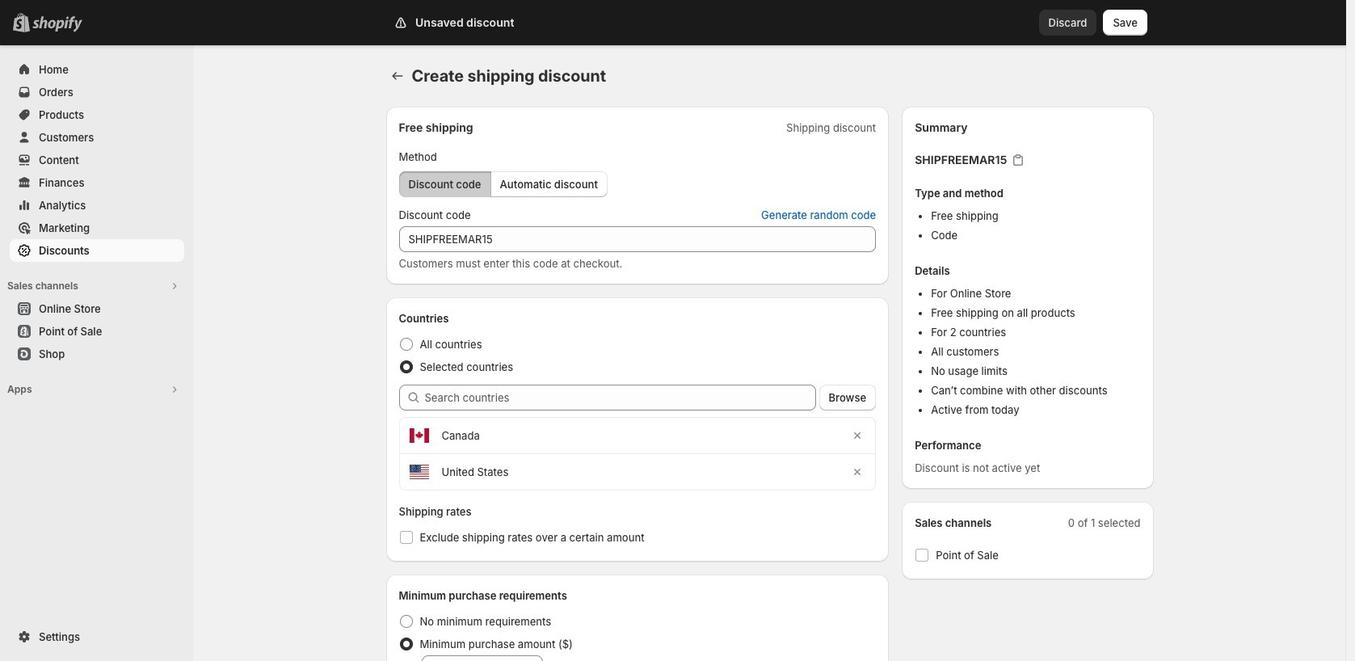 Task type: locate. For each thing, give the bounding box(es) containing it.
shopify image
[[32, 16, 82, 32]]

None text field
[[399, 226, 876, 252]]

0.00 text field
[[443, 655, 543, 661]]

Search countries text field
[[425, 385, 816, 411]]



Task type: vqa. For each thing, say whether or not it's contained in the screenshot.
list
no



